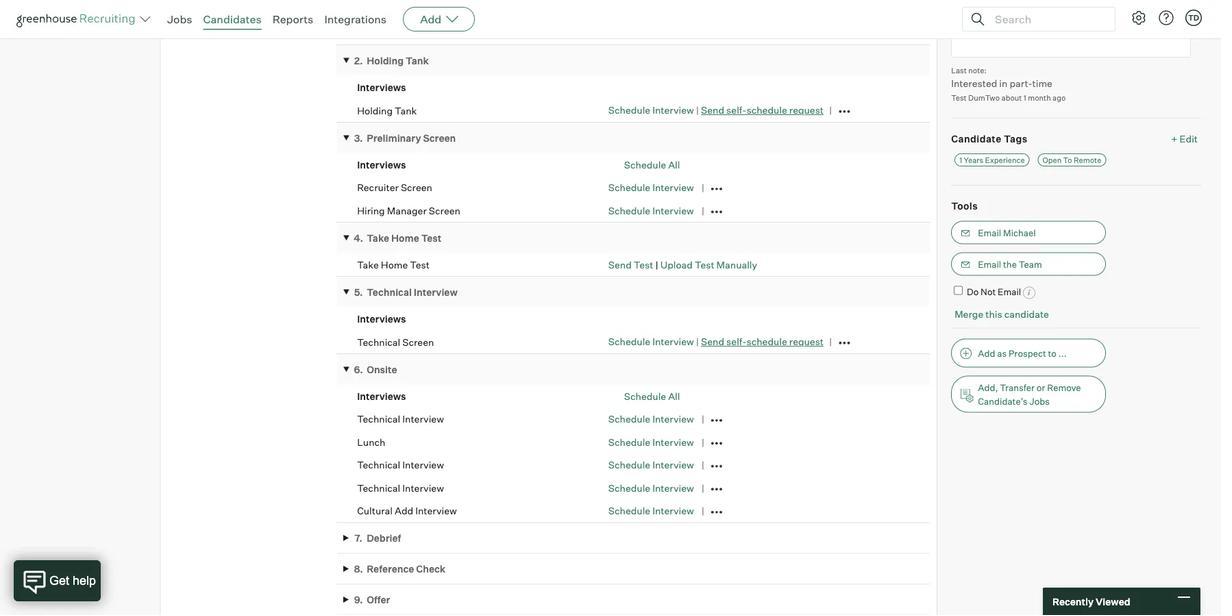 Task type: describe. For each thing, give the bounding box(es) containing it.
candidates
[[203, 12, 262, 26]]

screen right "manager"
[[429, 205, 461, 217]]

technical screen
[[357, 336, 434, 348]]

8.
[[354, 564, 363, 576]]

schedule interview | send self-schedule request for technical screen
[[609, 336, 824, 348]]

| for technical screen
[[697, 336, 699, 348]]

1 vertical spatial take
[[357, 259, 379, 271]]

month
[[1029, 93, 1052, 102]]

1 vertical spatial tank
[[395, 104, 417, 116]]

2 schedule interview link from the top
[[609, 182, 694, 194]]

viewed
[[1096, 596, 1131, 608]]

open
[[1043, 155, 1062, 165]]

offer
[[367, 594, 390, 606]]

experience
[[986, 155, 1025, 165]]

add button
[[403, 7, 475, 32]]

email the team button
[[952, 253, 1107, 276]]

td button
[[1184, 7, 1205, 29]]

merge this candidate
[[955, 308, 1050, 320]]

cultural add interview
[[357, 505, 457, 517]]

send self-schedule request link for technical screen
[[702, 336, 824, 348]]

9 schedule interview link from the top
[[609, 505, 694, 517]]

manually
[[717, 259, 758, 271]]

this
[[986, 308, 1003, 320]]

self- for technical screen
[[727, 336, 747, 348]]

all for second schedule all link from the top of the page
[[669, 391, 680, 403]]

hiring manager screen
[[357, 205, 461, 217]]

7 schedule interview from the top
[[609, 505, 694, 517]]

jobs link
[[167, 12, 192, 26]]

1 inside last note: interested in part-time test dumtwo               about 1 month               ago
[[1024, 93, 1027, 102]]

1 schedule interview from the top
[[609, 182, 694, 194]]

add as prospect to ... button
[[952, 339, 1107, 368]]

or
[[1037, 382, 1046, 393]]

2 schedule all from the top
[[625, 391, 680, 403]]

scorecards
[[188, 22, 239, 34]]

team
[[1019, 259, 1043, 270]]

candidate
[[952, 133, 1002, 145]]

5.
[[354, 286, 363, 298]]

test inside last note: interested in part-time test dumtwo               about 1 month               ago
[[952, 93, 967, 102]]

1 vertical spatial holding
[[357, 104, 393, 116]]

0 horizontal spatial 1
[[960, 155, 963, 165]]

email michael button
[[952, 221, 1107, 245]]

3.
[[354, 132, 363, 144]]

lunch
[[357, 437, 386, 449]]

3 schedule interview link from the top
[[609, 205, 694, 217]]

remove
[[1048, 382, 1082, 393]]

test up 5. technical interview
[[410, 259, 430, 271]]

michael
[[1004, 227, 1037, 238]]

1 schedule interview link from the top
[[609, 104, 694, 116]]

0 vertical spatial holding
[[367, 55, 404, 67]]

debrief
[[367, 533, 401, 545]]

2.
[[354, 55, 363, 67]]

add down integrations
[[366, 27, 384, 39]]

1 vertical spatial home
[[381, 259, 408, 271]]

5. technical interview
[[354, 286, 458, 298]]

recently viewed
[[1053, 596, 1131, 608]]

about
[[1002, 93, 1023, 102]]

9.
[[354, 594, 363, 606]]

remote
[[1074, 155, 1102, 165]]

technical up cultural
[[357, 482, 401, 494]]

technical up 6. onsite
[[357, 336, 401, 348]]

8 schedule interview link from the top
[[609, 482, 694, 494]]

0 vertical spatial home
[[392, 232, 419, 244]]

technical down take home test
[[367, 286, 412, 298]]

6 schedule interview from the top
[[609, 482, 694, 494]]

upload
[[661, 259, 693, 271]]

0 vertical spatial jobs
[[167, 12, 192, 26]]

td button
[[1186, 10, 1203, 26]]

6 schedule interview link from the top
[[609, 437, 694, 449]]

send for holding tank
[[702, 104, 725, 116]]

application review
[[357, 4, 443, 16]]

2. holding tank
[[354, 55, 429, 67]]

to
[[1064, 155, 1073, 165]]

not
[[981, 286, 997, 297]]

ago
[[1053, 93, 1066, 102]]

0 vertical spatial tank
[[406, 55, 429, 67]]

in
[[1000, 78, 1008, 90]]

td
[[1189, 13, 1200, 22]]

jobs inside add, transfer or remove candidate's jobs
[[1030, 396, 1050, 407]]

dumtwo
[[969, 93, 1001, 102]]

hiring
[[357, 205, 385, 217]]

onsite
[[367, 364, 397, 376]]

application
[[357, 4, 409, 16]]

candidate's
[[979, 396, 1028, 407]]

1 vertical spatial send
[[609, 259, 632, 271]]

2 vertical spatial email
[[998, 286, 1022, 297]]

do
[[968, 286, 979, 297]]

to
[[1049, 348, 1057, 359]]

screen right preliminary
[[423, 132, 456, 144]]

recruiter
[[357, 182, 399, 194]]

+ add interview link
[[357, 27, 428, 39]]

email for email the team
[[979, 259, 1002, 270]]

2 schedule all link from the top
[[625, 391, 680, 403]]

preliminary
[[367, 132, 421, 144]]

7.
[[355, 533, 363, 545]]

3 interviews from the top
[[357, 313, 406, 325]]

screen up hiring manager screen
[[401, 182, 433, 194]]

email michael
[[979, 227, 1037, 238]]

years
[[964, 155, 984, 165]]

2 technical interview from the top
[[357, 459, 444, 471]]

1 vertical spatial |
[[656, 259, 659, 271]]

1 technical interview from the top
[[357, 414, 444, 426]]

manager
[[387, 205, 427, 217]]

5 schedule interview from the top
[[609, 459, 694, 471]]

6.
[[354, 364, 363, 376]]

screen down 5. technical interview
[[403, 336, 434, 348]]

self- for holding tank
[[727, 104, 747, 116]]

as
[[998, 348, 1007, 359]]

reports link
[[273, 12, 314, 26]]

add inside button
[[979, 348, 996, 359]]

holding tank
[[357, 104, 417, 116]]

+ edit link
[[1169, 130, 1202, 149]]

recruiter screen
[[357, 182, 433, 194]]



Task type: vqa. For each thing, say whether or not it's contained in the screenshot.


Task type: locate. For each thing, give the bounding box(es) containing it.
recently
[[1053, 596, 1094, 608]]

tags
[[1005, 133, 1028, 145]]

0 vertical spatial schedule all link
[[625, 159, 680, 171]]

1 horizontal spatial +
[[1172, 133, 1178, 145]]

| for holding tank
[[697, 104, 699, 116]]

6. onsite
[[354, 364, 397, 376]]

prospect
[[1009, 348, 1047, 359]]

+
[[357, 27, 364, 39], [1172, 133, 1178, 145]]

1 vertical spatial 1
[[960, 155, 963, 165]]

candidate tags
[[952, 133, 1028, 145]]

greenhouse recruiting image
[[16, 11, 140, 27]]

+ for + edit
[[1172, 133, 1178, 145]]

4 interviews from the top
[[357, 391, 406, 403]]

0 vertical spatial request
[[790, 104, 824, 116]]

4 schedule interview link from the top
[[609, 336, 694, 348]]

home down 4. take home test
[[381, 259, 408, 271]]

0 vertical spatial send self-schedule request link
[[702, 104, 824, 116]]

2 vertical spatial technical interview
[[357, 482, 444, 494]]

+ left edit
[[1172, 133, 1178, 145]]

9. offer
[[354, 594, 390, 606]]

2 schedule from the top
[[747, 336, 788, 348]]

send
[[702, 104, 725, 116], [609, 259, 632, 271], [702, 336, 725, 348]]

0 vertical spatial |
[[697, 104, 699, 116]]

transfer
[[1001, 382, 1035, 393]]

integrations
[[325, 12, 387, 26]]

add as prospect to ...
[[979, 348, 1067, 359]]

0 vertical spatial technical interview
[[357, 414, 444, 426]]

check
[[416, 564, 446, 576]]

schedule for screen
[[747, 336, 788, 348]]

1 interviews from the top
[[357, 81, 406, 93]]

2 request from the top
[[790, 336, 824, 348]]

add, transfer or remove candidate's jobs button
[[952, 376, 1107, 413]]

test down interested
[[952, 93, 967, 102]]

technical down lunch
[[357, 459, 401, 471]]

tank
[[406, 55, 429, 67], [395, 104, 417, 116]]

time
[[1033, 78, 1053, 90]]

all for second schedule all link from the bottom
[[669, 159, 680, 171]]

1 years experience link
[[955, 154, 1030, 167]]

email left 'michael'
[[979, 227, 1002, 238]]

add up + add interview link
[[420, 12, 442, 26]]

1 vertical spatial email
[[979, 259, 1002, 270]]

0 horizontal spatial +
[[357, 27, 364, 39]]

1 vertical spatial all
[[669, 391, 680, 403]]

request for tank
[[790, 104, 824, 116]]

+ add interview
[[357, 27, 428, 39]]

3 technical interview from the top
[[357, 482, 444, 494]]

1
[[1024, 93, 1027, 102], [960, 155, 963, 165]]

take right 4.
[[367, 232, 390, 244]]

send test link
[[609, 259, 654, 271]]

2 schedule interview from the top
[[609, 205, 694, 217]]

schedule interview link
[[609, 104, 694, 116], [609, 182, 694, 194], [609, 205, 694, 217], [609, 336, 694, 348], [609, 414, 694, 426], [609, 437, 694, 449], [609, 459, 694, 471], [609, 482, 694, 494], [609, 505, 694, 517]]

technical
[[367, 286, 412, 298], [357, 336, 401, 348], [357, 414, 401, 426], [357, 459, 401, 471], [357, 482, 401, 494]]

Do Not Email checkbox
[[955, 286, 964, 295]]

email the team
[[979, 259, 1043, 270]]

test right the upload
[[695, 259, 715, 271]]

1 vertical spatial jobs
[[1030, 396, 1050, 407]]

0 vertical spatial take
[[367, 232, 390, 244]]

1 schedule from the top
[[747, 104, 788, 116]]

1 vertical spatial self-
[[727, 336, 747, 348]]

edit
[[1180, 133, 1199, 145]]

5 schedule interview link from the top
[[609, 414, 694, 426]]

1 years experience
[[960, 155, 1025, 165]]

schedule all
[[625, 159, 680, 171], [625, 391, 680, 403]]

all
[[669, 159, 680, 171], [669, 391, 680, 403]]

reference
[[367, 564, 414, 576]]

merge this candidate link
[[955, 308, 1050, 320]]

add,
[[979, 382, 999, 393]]

integrations link
[[325, 12, 387, 26]]

last note: interested in part-time test dumtwo               about 1 month               ago
[[952, 66, 1066, 102]]

4.
[[354, 232, 363, 244]]

add left as
[[979, 348, 996, 359]]

1 schedule interview | send self-schedule request from the top
[[609, 104, 824, 116]]

email
[[979, 227, 1002, 238], [979, 259, 1002, 270], [998, 286, 1022, 297]]

part-
[[1010, 78, 1033, 90]]

interviews up "holding tank"
[[357, 81, 406, 93]]

7. debrief
[[355, 533, 401, 545]]

technical interview up 'cultural add interview'
[[357, 482, 444, 494]]

jobs down or
[[1030, 396, 1050, 407]]

open to remote link
[[1039, 154, 1107, 167]]

1 horizontal spatial jobs
[[1030, 396, 1050, 407]]

2 send self-schedule request link from the top
[[702, 336, 824, 348]]

upload test manually link
[[661, 259, 758, 271]]

+ edit
[[1172, 133, 1199, 145]]

scorecards link
[[188, 21, 337, 35]]

email right not on the right of the page
[[998, 286, 1022, 297]]

email for email michael
[[979, 227, 1002, 238]]

...
[[1059, 348, 1067, 359]]

email inside the email michael button
[[979, 227, 1002, 238]]

1 vertical spatial technical interview
[[357, 459, 444, 471]]

technical interview up lunch
[[357, 414, 444, 426]]

interviews down onsite at the bottom of page
[[357, 391, 406, 403]]

4 schedule interview from the top
[[609, 437, 694, 449]]

4. take home test
[[354, 232, 442, 244]]

2 self- from the top
[[727, 336, 747, 348]]

1 horizontal spatial 1
[[1024, 93, 1027, 102]]

+ for + add interview
[[357, 27, 364, 39]]

take down 4.
[[357, 259, 379, 271]]

0 vertical spatial schedule all
[[625, 159, 680, 171]]

8. reference check
[[354, 564, 446, 576]]

1 request from the top
[[790, 104, 824, 116]]

interviews up recruiter
[[357, 159, 406, 171]]

Search text field
[[992, 9, 1103, 29]]

0 vertical spatial schedule interview | send self-schedule request
[[609, 104, 824, 116]]

merge
[[955, 308, 984, 320]]

schedule
[[747, 104, 788, 116], [747, 336, 788, 348]]

test left the upload
[[634, 259, 654, 271]]

1 left 'years'
[[960, 155, 963, 165]]

0 vertical spatial schedule
[[747, 104, 788, 116]]

tools
[[952, 200, 979, 212]]

add inside popup button
[[420, 12, 442, 26]]

test
[[952, 93, 967, 102], [421, 232, 442, 244], [410, 259, 430, 271], [634, 259, 654, 271], [695, 259, 715, 271]]

schedule interview | send self-schedule request for holding tank
[[609, 104, 824, 116]]

schedule for tank
[[747, 104, 788, 116]]

1 send self-schedule request link from the top
[[702, 104, 824, 116]]

0 vertical spatial +
[[357, 27, 364, 39]]

+ down integrations
[[357, 27, 364, 39]]

review
[[411, 4, 443, 16]]

1 vertical spatial send self-schedule request link
[[702, 336, 824, 348]]

send for technical screen
[[702, 336, 725, 348]]

1 schedule all from the top
[[625, 159, 680, 171]]

3 schedule interview from the top
[[609, 414, 694, 426]]

2 interviews from the top
[[357, 159, 406, 171]]

holding right 2.
[[367, 55, 404, 67]]

candidates link
[[203, 12, 262, 26]]

1 vertical spatial schedule interview | send self-schedule request
[[609, 336, 824, 348]]

1 vertical spatial schedule
[[747, 336, 788, 348]]

send test | upload test manually
[[609, 259, 758, 271]]

2 vertical spatial send
[[702, 336, 725, 348]]

1 vertical spatial request
[[790, 336, 824, 348]]

request for screen
[[790, 336, 824, 348]]

7 schedule interview link from the top
[[609, 459, 694, 471]]

add, transfer or remove candidate's jobs
[[979, 382, 1082, 407]]

1 right about
[[1024, 93, 1027, 102]]

take
[[367, 232, 390, 244], [357, 259, 379, 271]]

interviews up technical screen
[[357, 313, 406, 325]]

2 schedule interview | send self-schedule request from the top
[[609, 336, 824, 348]]

candidate
[[1005, 308, 1050, 320]]

send self-schedule request link for holding tank
[[702, 104, 824, 116]]

email inside email the team button
[[979, 259, 1002, 270]]

+ inside + edit link
[[1172, 133, 1178, 145]]

request
[[790, 104, 824, 116], [790, 336, 824, 348]]

1 vertical spatial +
[[1172, 133, 1178, 145]]

2 all from the top
[[669, 391, 680, 403]]

technical interview down lunch
[[357, 459, 444, 471]]

last
[[952, 66, 967, 75]]

None text field
[[952, 0, 1192, 58]]

jobs left candidates link
[[167, 12, 192, 26]]

open to remote
[[1043, 155, 1102, 165]]

email left the
[[979, 259, 1002, 270]]

3. preliminary screen
[[354, 132, 456, 144]]

cultural
[[357, 505, 393, 517]]

test down hiring manager screen
[[421, 232, 442, 244]]

schedule
[[609, 104, 651, 116], [625, 159, 667, 171], [609, 182, 651, 194], [609, 205, 651, 217], [609, 336, 651, 348], [625, 391, 667, 403], [609, 414, 651, 426], [609, 437, 651, 449], [609, 459, 651, 471], [609, 482, 651, 494], [609, 505, 651, 517]]

0 horizontal spatial jobs
[[167, 12, 192, 26]]

1 vertical spatial schedule all link
[[625, 391, 680, 403]]

technical up lunch
[[357, 414, 401, 426]]

do not email
[[968, 286, 1022, 297]]

send self-schedule request link
[[702, 104, 824, 116], [702, 336, 824, 348]]

schedule interview | send self-schedule request
[[609, 104, 824, 116], [609, 336, 824, 348]]

0 vertical spatial 1
[[1024, 93, 1027, 102]]

home down "manager"
[[392, 232, 419, 244]]

2 vertical spatial |
[[697, 336, 699, 348]]

interested
[[952, 78, 998, 90]]

tank down + add interview
[[406, 55, 429, 67]]

1 schedule all link from the top
[[625, 159, 680, 171]]

1 all from the top
[[669, 159, 680, 171]]

holding up 3.
[[357, 104, 393, 116]]

take home test
[[357, 259, 430, 271]]

technical interview
[[357, 414, 444, 426], [357, 459, 444, 471], [357, 482, 444, 494]]

1 self- from the top
[[727, 104, 747, 116]]

configure image
[[1131, 10, 1148, 26]]

0 vertical spatial all
[[669, 159, 680, 171]]

0 vertical spatial self-
[[727, 104, 747, 116]]

0 vertical spatial email
[[979, 227, 1002, 238]]

add right cultural
[[395, 505, 414, 517]]

1 vertical spatial schedule all
[[625, 391, 680, 403]]

tank up 3. preliminary screen
[[395, 104, 417, 116]]

0 vertical spatial send
[[702, 104, 725, 116]]



